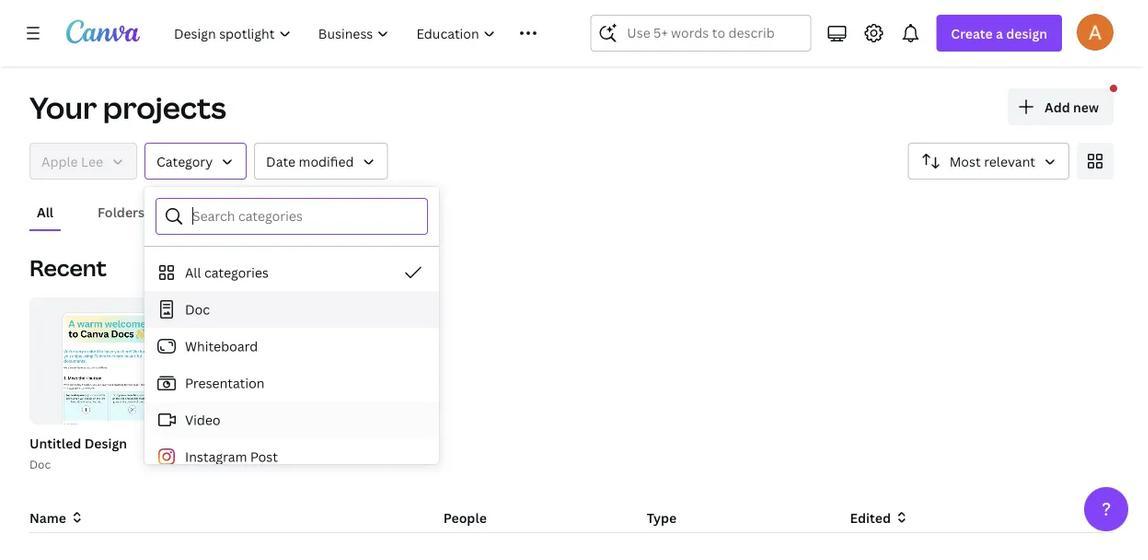 Task type: vqa. For each thing, say whether or not it's contained in the screenshot.
Create A Blank Business Card Element
no



Task type: locate. For each thing, give the bounding box(es) containing it.
list box
[[145, 254, 439, 546]]

doc inside untitled design doc
[[29, 456, 51, 472]]

doc inside 'button'
[[185, 301, 210, 318]]

all categories button
[[145, 254, 439, 291]]

edited
[[850, 509, 891, 526]]

doc down untitled on the bottom left of the page
[[29, 456, 51, 472]]

presentation
[[185, 374, 265, 392]]

list box containing all categories
[[145, 254, 439, 546]]

your
[[29, 87, 97, 128]]

lee
[[81, 152, 103, 170]]

most
[[950, 152, 981, 170]]

all left categories
[[185, 264, 201, 281]]

all for all
[[37, 203, 53, 221]]

folders
[[98, 203, 145, 221]]

add new
[[1045, 98, 1100, 116]]

presentation button
[[145, 365, 439, 402]]

whiteboard option
[[145, 328, 439, 365]]

a
[[996, 24, 1004, 42]]

all down apple
[[37, 203, 53, 221]]

all categories
[[185, 264, 269, 281]]

all categories option
[[145, 254, 439, 291]]

Sort by button
[[909, 143, 1070, 180]]

Owner button
[[29, 143, 137, 180]]

all inside option
[[185, 264, 201, 281]]

all
[[37, 203, 53, 221], [185, 264, 201, 281]]

doc
[[185, 301, 210, 318], [29, 456, 51, 472]]

0 horizontal spatial all
[[37, 203, 53, 221]]

0 horizontal spatial doc
[[29, 456, 51, 472]]

doc up the whiteboard
[[185, 301, 210, 318]]

create a design
[[952, 24, 1048, 42]]

edited button
[[850, 507, 1039, 528]]

instagram post
[[185, 448, 278, 466]]

1 vertical spatial doc
[[29, 456, 51, 472]]

apple lee image
[[1077, 14, 1114, 50]]

all button
[[29, 194, 61, 229]]

add new button
[[1008, 88, 1114, 125]]

0 vertical spatial all
[[37, 203, 53, 221]]

apple lee
[[41, 152, 103, 170]]

instagram post button
[[145, 438, 439, 475]]

video option
[[145, 402, 439, 438]]

top level navigation element
[[162, 15, 546, 52], [162, 15, 546, 52]]

1 horizontal spatial all
[[185, 264, 201, 281]]

Search categories search field
[[192, 199, 416, 234]]

0 vertical spatial doc
[[185, 301, 210, 318]]

1 horizontal spatial doc
[[185, 301, 210, 318]]

relevant
[[985, 152, 1036, 170]]

untitled
[[29, 434, 81, 452]]

people
[[444, 509, 487, 526]]

1 vertical spatial all
[[185, 264, 201, 281]]

type
[[647, 509, 677, 526]]

folders button
[[90, 194, 152, 229]]

None search field
[[591, 15, 812, 52]]

instagram post option
[[145, 438, 439, 475]]

new
[[1074, 98, 1100, 116]]

doc option
[[145, 291, 439, 328]]

instagram
[[185, 448, 247, 466]]

your projects
[[29, 87, 226, 128]]



Task type: describe. For each thing, give the bounding box(es) containing it.
design
[[84, 434, 127, 452]]

video button
[[145, 402, 439, 438]]

Date modified button
[[254, 143, 388, 180]]

presentation option
[[145, 365, 439, 402]]

date
[[266, 152, 296, 170]]

category
[[157, 152, 213, 170]]

name button
[[29, 507, 85, 528]]

create
[[952, 24, 993, 42]]

design
[[1007, 24, 1048, 42]]

untitled design doc
[[29, 434, 127, 472]]

post
[[250, 448, 278, 466]]

all for all categories
[[185, 264, 201, 281]]

add
[[1045, 98, 1071, 116]]

most relevant
[[950, 152, 1036, 170]]

video
[[185, 411, 221, 429]]

name
[[29, 509, 66, 526]]

whiteboard
[[185, 338, 258, 355]]

modified
[[299, 152, 354, 170]]

designs button
[[181, 194, 245, 229]]

recent
[[29, 253, 107, 283]]

create a design button
[[937, 15, 1063, 52]]

doc button
[[145, 291, 439, 328]]

designs
[[189, 203, 238, 221]]

Category button
[[145, 143, 247, 180]]

apple
[[41, 152, 78, 170]]

categories
[[204, 264, 269, 281]]

whiteboard button
[[145, 328, 439, 365]]

date modified
[[266, 152, 354, 170]]

projects
[[103, 87, 226, 128]]

untitled design button
[[29, 432, 127, 455]]

Search search field
[[627, 16, 775, 51]]



